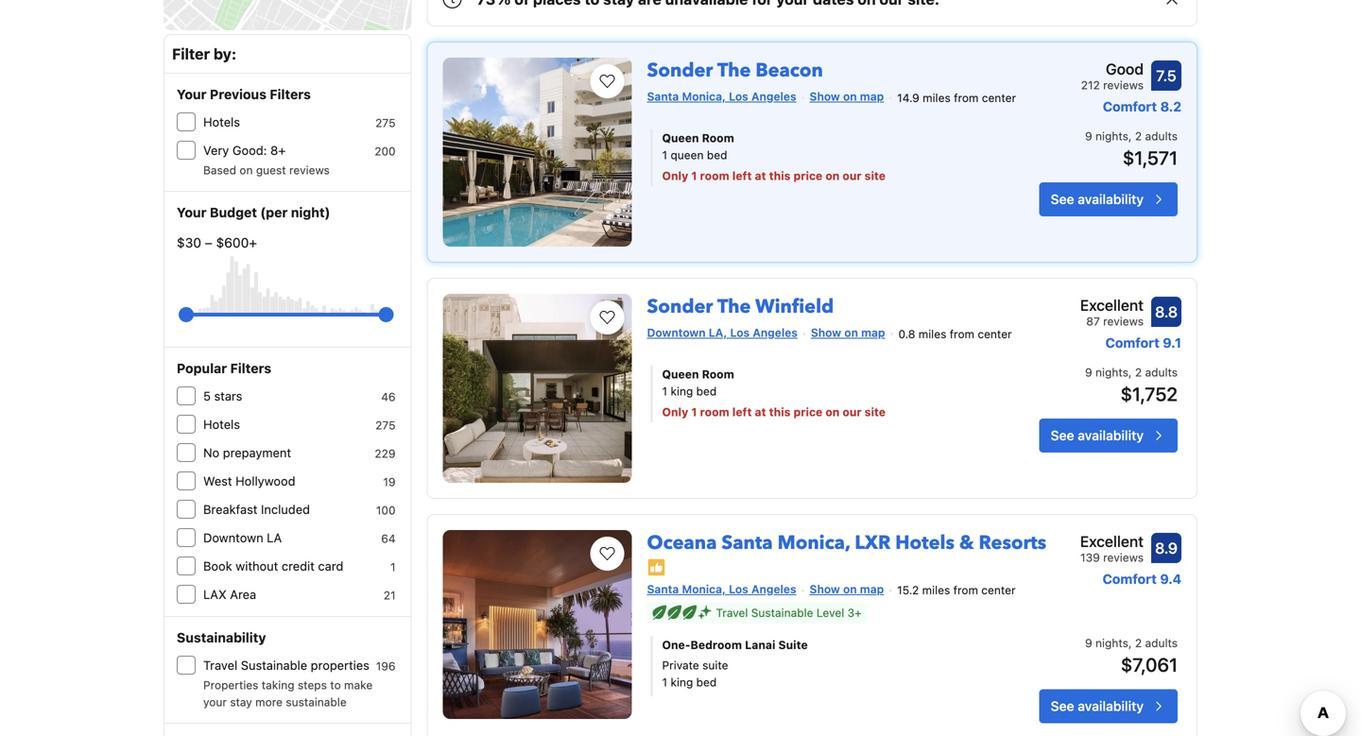 Task type: locate. For each thing, give the bounding box(es) containing it.
adults inside 9 nights , 2 adults $1,571
[[1146, 130, 1178, 143]]

0 vertical spatial 275
[[376, 116, 396, 130]]

2 room from the top
[[700, 406, 730, 419]]

1 sonder from the top
[[647, 58, 713, 84]]

queen for sonder the beacon
[[663, 131, 699, 145]]

0 vertical spatial bed
[[707, 148, 728, 162]]

reviews
[[1104, 78, 1144, 92], [289, 164, 330, 177], [1104, 315, 1144, 328], [1104, 551, 1144, 565]]

queen room link down winfield
[[663, 366, 982, 383]]

breakfast
[[203, 503, 258, 517]]

queen
[[663, 131, 699, 145], [663, 368, 699, 381]]

the left beacon on the top right of the page
[[718, 58, 751, 84]]

1 vertical spatial left
[[733, 406, 752, 419]]

0 vertical spatial your
[[177, 87, 207, 102]]

1 vertical spatial 9
[[1086, 366, 1093, 379]]

your down filter
[[177, 87, 207, 102]]

9 inside 9 nights , 2 adults $1,752
[[1086, 366, 1093, 379]]

14.9
[[898, 91, 920, 104]]

2 sonder from the top
[[647, 294, 713, 320]]

0 vertical spatial room
[[700, 169, 730, 183]]

0 vertical spatial adults
[[1146, 130, 1178, 143]]

hotels left &
[[896, 531, 955, 557]]

1 vertical spatial site
[[865, 406, 886, 419]]

1 vertical spatial see
[[1051, 428, 1075, 444]]

2 vertical spatial see
[[1051, 699, 1075, 715]]

1 vertical spatial room
[[700, 406, 730, 419]]

santa monica, los angeles up bedroom at the right bottom
[[647, 583, 797, 596]]

comfort down excellent 87 reviews
[[1106, 335, 1160, 351]]

2 vertical spatial bed
[[697, 676, 717, 689]]

1 queen room link from the top
[[663, 130, 982, 147]]

2 up $1,752
[[1136, 366, 1143, 379]]

downtown left the la,
[[647, 326, 706, 340]]

only down downtown la, los angeles
[[663, 406, 689, 419]]

1 nights from the top
[[1096, 130, 1129, 143]]

2 inside 9 nights , 2 adults $1,571
[[1136, 130, 1143, 143]]

taking
[[262, 679, 295, 692]]

3 adults from the top
[[1146, 637, 1178, 650]]

,
[[1129, 130, 1132, 143], [1129, 366, 1132, 379], [1129, 637, 1132, 650]]

room inside queen room 1 queen bed only 1 room left at this price on our site
[[702, 131, 735, 145]]

1 vertical spatial the
[[718, 294, 751, 320]]

2 room from the top
[[702, 368, 735, 381]]

good 212 reviews
[[1082, 60, 1144, 92]]

travel for properties
[[203, 659, 238, 673]]

1 this from the top
[[770, 169, 791, 183]]

the
[[718, 58, 751, 84], [718, 294, 751, 320]]

popular
[[177, 361, 227, 376]]

our
[[843, 169, 862, 183], [843, 406, 862, 419]]

queen down downtown la, los angeles
[[663, 368, 699, 381]]

2 our from the top
[[843, 406, 862, 419]]

0 vertical spatial only
[[663, 169, 689, 183]]

oceana santa monica, lxr hotels & resorts
[[647, 531, 1047, 557]]

1 horizontal spatial downtown
[[647, 326, 706, 340]]

queen inside queen room 1 queen bed only 1 room left at this price on our site
[[663, 131, 699, 145]]

1 2 from the top
[[1136, 130, 1143, 143]]

availability
[[1078, 192, 1144, 207], [1078, 428, 1144, 444], [1078, 699, 1144, 715]]

1 left from the top
[[733, 169, 752, 183]]

2 santa monica, los angeles from the top
[[647, 583, 797, 596]]

0 horizontal spatial sustainable
[[241, 659, 307, 673]]

only for sonder the beacon
[[663, 169, 689, 183]]

1 vertical spatial 2
[[1136, 366, 1143, 379]]

1 vertical spatial los
[[731, 326, 750, 340]]

1 vertical spatial only
[[663, 406, 689, 419]]

2 excellent from the top
[[1081, 533, 1144, 551]]

0 vertical spatial travel
[[716, 607, 748, 620]]

1 vertical spatial queen room link
[[663, 366, 982, 383]]

adults up $1,571
[[1146, 130, 1178, 143]]

adults inside 9 nights , 2 adults $1,752
[[1146, 366, 1178, 379]]

0 vertical spatial excellent
[[1081, 296, 1144, 314]]

santa up queen
[[647, 90, 679, 103]]

9 down the 212
[[1086, 130, 1093, 143]]

left for beacon
[[733, 169, 752, 183]]

1 vertical spatial downtown
[[203, 531, 264, 545]]

queen inside queen room 1 king bed only 1 room left at this price on our site
[[663, 368, 699, 381]]

0 vertical spatial sonder
[[647, 58, 713, 84]]

1 see availability link from the top
[[1040, 183, 1178, 217]]

1 vertical spatial nights
[[1096, 366, 1129, 379]]

make
[[344, 679, 373, 692]]

2 see availability from the top
[[1051, 428, 1144, 444]]

2 vertical spatial ,
[[1129, 637, 1132, 650]]

see availability for sonder the winfield
[[1051, 428, 1144, 444]]

comfort for winfield
[[1106, 335, 1160, 351]]

0 vertical spatial angeles
[[752, 90, 797, 103]]

0 vertical spatial show
[[810, 90, 841, 103]]

0 vertical spatial santa
[[647, 90, 679, 103]]

nights for sonder the beacon
[[1096, 130, 1129, 143]]

see availability link down 9 nights , 2 adults $1,571
[[1040, 183, 1178, 217]]

price
[[794, 169, 823, 183], [794, 406, 823, 419]]

adults up $7,061
[[1146, 637, 1178, 650]]

map up "3+"
[[860, 583, 884, 596]]

2 left from the top
[[733, 406, 752, 419]]

sustainability
[[177, 630, 266, 646]]

2 excellent element from the top
[[1081, 531, 1144, 553]]

see for winfield
[[1051, 428, 1075, 444]]

3 nights from the top
[[1096, 637, 1129, 650]]

scored 8.8 element
[[1152, 297, 1182, 327]]

2
[[1136, 130, 1143, 143], [1136, 366, 1143, 379], [1136, 637, 1143, 650]]

left inside queen room 1 king bed only 1 room left at this price on our site
[[733, 406, 752, 419]]

1 9 from the top
[[1086, 130, 1093, 143]]

good element
[[1082, 58, 1144, 80]]

sonder up queen
[[647, 58, 713, 84]]

your previous filters
[[177, 87, 311, 102]]

site inside queen room 1 queen bed only 1 room left at this price on our site
[[865, 169, 886, 183]]

from right 14.9
[[954, 91, 979, 104]]

this for winfield
[[770, 406, 791, 419]]

1 vertical spatial at
[[755, 406, 767, 419]]

your budget (per night)
[[177, 205, 330, 220]]

this inside queen room 1 queen bed only 1 room left at this price on our site
[[770, 169, 791, 183]]

9 inside the '9 nights , 2 adults $7,061'
[[1086, 637, 1093, 650]]

comfort down good 212 reviews
[[1104, 99, 1158, 114]]

show
[[810, 90, 841, 103], [811, 326, 842, 340], [810, 583, 841, 596]]

comfort for beacon
[[1104, 99, 1158, 114]]

2 vertical spatial santa
[[647, 583, 679, 596]]

west hollywood
[[203, 474, 296, 488]]

2 the from the top
[[718, 294, 751, 320]]

2 inside the '9 nights , 2 adults $7,061'
[[1136, 637, 1143, 650]]

group
[[186, 300, 386, 330]]

bedroom
[[691, 639, 742, 652]]

travel up properties
[[203, 659, 238, 673]]

los for beacon
[[729, 90, 749, 103]]

1 our from the top
[[843, 169, 862, 183]]

1 vertical spatial availability
[[1078, 428, 1144, 444]]

comfort down the excellent 139 reviews
[[1103, 572, 1157, 587]]

hotels down 5 stars
[[203, 418, 240, 432]]

0 vertical spatial see availability link
[[1040, 183, 1178, 217]]

0 vertical spatial show on map
[[810, 90, 884, 103]]

miles right 0.8
[[919, 328, 947, 341]]

excellent up '87'
[[1081, 296, 1144, 314]]

sonder
[[647, 58, 713, 84], [647, 294, 713, 320]]

2 only from the top
[[663, 406, 689, 419]]

3 , from the top
[[1129, 637, 1132, 650]]

1 excellent from the top
[[1081, 296, 1144, 314]]

0 vertical spatial this
[[770, 169, 791, 183]]

2 vertical spatial miles
[[923, 584, 951, 597]]

see availability down 9 nights , 2 adults $1,752
[[1051, 428, 1144, 444]]

3 see from the top
[[1051, 699, 1075, 715]]

left for winfield
[[733, 406, 752, 419]]

availability down the '9 nights , 2 adults $7,061'
[[1078, 699, 1144, 715]]

1 vertical spatial excellent element
[[1081, 531, 1144, 553]]

1 vertical spatial sustainable
[[241, 659, 307, 673]]

2 this from the top
[[770, 406, 791, 419]]

nights up $7,061
[[1096, 637, 1129, 650]]

, for sonder the winfield
[[1129, 366, 1132, 379]]

0 vertical spatial 2
[[1136, 130, 1143, 143]]

$30
[[177, 235, 201, 251]]

by:
[[214, 45, 237, 63]]

from right 0.8
[[950, 328, 975, 341]]

9 down 139
[[1086, 637, 1093, 650]]

excellent element up comfort 9.4
[[1081, 531, 1144, 553]]

show on map up "3+"
[[810, 583, 884, 596]]

scored 7.5 element
[[1152, 61, 1182, 91]]

, up $1,752
[[1129, 366, 1132, 379]]

monica, down oceana
[[682, 583, 726, 596]]

price for sonder the winfield
[[794, 406, 823, 419]]

price inside queen room 1 queen bed only 1 room left at this price on our site
[[794, 169, 823, 183]]

bed inside queen room 1 queen bed only 1 room left at this price on our site
[[707, 148, 728, 162]]

santa for $1,571
[[647, 90, 679, 103]]

0 vertical spatial excellent element
[[1081, 294, 1144, 317]]

2 availability from the top
[[1078, 428, 1144, 444]]

1 vertical spatial adults
[[1146, 366, 1178, 379]]

santa right oceana
[[722, 531, 773, 557]]

14.9 miles from center
[[898, 91, 1017, 104]]

1 vertical spatial see availability link
[[1040, 419, 1178, 453]]

hotels
[[203, 115, 240, 129], [203, 418, 240, 432], [896, 531, 955, 557]]

queen room 1 king bed only 1 room left at this price on our site
[[663, 368, 886, 419]]

your for your budget (per night)
[[177, 205, 207, 220]]

2 vertical spatial nights
[[1096, 637, 1129, 650]]

room for beacon
[[702, 131, 735, 145]]

travel
[[716, 607, 748, 620], [203, 659, 238, 673]]

0.8
[[899, 328, 916, 341]]

0 vertical spatial queen room link
[[663, 130, 982, 147]]

filter by:
[[172, 45, 237, 63]]

275
[[376, 116, 396, 130], [376, 419, 396, 432]]

angeles down beacon on the top right of the page
[[752, 90, 797, 103]]

show for winfield
[[811, 326, 842, 340]]

0 vertical spatial downtown
[[647, 326, 706, 340]]

budget
[[210, 205, 257, 220]]

0 vertical spatial availability
[[1078, 192, 1144, 207]]

9 for winfield
[[1086, 366, 1093, 379]]

0 vertical spatial los
[[729, 90, 749, 103]]

room down queen
[[700, 169, 730, 183]]

at inside queen room 1 queen bed only 1 room left at this price on our site
[[755, 169, 767, 183]]

2 queen from the top
[[663, 368, 699, 381]]

area
[[230, 588, 256, 602]]

the for beacon
[[718, 58, 751, 84]]

at inside queen room 1 king bed only 1 room left at this price on our site
[[755, 406, 767, 419]]

angeles up travel sustainable level 3+
[[752, 583, 797, 596]]

8.8
[[1156, 303, 1178, 321]]

2 inside 9 nights , 2 adults $1,752
[[1136, 366, 1143, 379]]

your up $30 at the top of page
[[177, 205, 207, 220]]

0 vertical spatial miles
[[923, 91, 951, 104]]

275 up 200
[[376, 116, 396, 130]]

, up $1,571
[[1129, 130, 1132, 143]]

1 only from the top
[[663, 169, 689, 183]]

properties
[[311, 659, 370, 673]]

1 vertical spatial travel
[[203, 659, 238, 673]]

only inside queen room 1 king bed only 1 room left at this price on our site
[[663, 406, 689, 419]]

1 vertical spatial miles
[[919, 328, 947, 341]]

filters
[[270, 87, 311, 102], [230, 361, 272, 376]]

1 vertical spatial santa monica, los angeles
[[647, 583, 797, 596]]

see availability link for sonder the beacon
[[1040, 183, 1178, 217]]

0 vertical spatial room
[[702, 131, 735, 145]]

room down the la,
[[702, 368, 735, 381]]

1 see from the top
[[1051, 192, 1075, 207]]

(per
[[260, 205, 288, 220]]

0 vertical spatial sustainable
[[752, 607, 814, 620]]

room inside queen room 1 queen bed only 1 room left at this price on our site
[[700, 169, 730, 183]]

$1,752
[[1121, 383, 1178, 405]]

2 9 from the top
[[1086, 366, 1093, 379]]

this inside queen room 1 king bed only 1 room left at this price on our site
[[770, 406, 791, 419]]

1 vertical spatial santa
[[722, 531, 773, 557]]

queen room link for sonder the beacon
[[663, 130, 982, 147]]

filters right the previous
[[270, 87, 311, 102]]

1 the from the top
[[718, 58, 751, 84]]

1 vertical spatial center
[[978, 328, 1013, 341]]

bed for winfield
[[697, 385, 717, 398]]

196
[[376, 660, 396, 673]]

santa
[[647, 90, 679, 103], [722, 531, 773, 557], [647, 583, 679, 596]]

this
[[770, 169, 791, 183], [770, 406, 791, 419]]

3 2 from the top
[[1136, 637, 1143, 650]]

see availability link down 9 nights , 2 adults $1,752
[[1040, 419, 1178, 453]]

show down beacon on the top right of the page
[[810, 90, 841, 103]]

center down resorts
[[982, 584, 1016, 597]]

angeles down winfield
[[753, 326, 798, 340]]

filters up stars
[[230, 361, 272, 376]]

9 inside 9 nights , 2 adults $1,571
[[1086, 130, 1093, 143]]

good:
[[233, 143, 267, 157]]

queen room link for sonder the winfield
[[663, 366, 982, 383]]

santa for $7,061
[[647, 583, 679, 596]]

0 vertical spatial king
[[671, 385, 694, 398]]

excellent element
[[1081, 294, 1144, 317], [1081, 531, 1144, 553]]

1 your from the top
[[177, 87, 207, 102]]

100
[[376, 504, 396, 517]]

nights up $1,752
[[1096, 366, 1129, 379]]

1 vertical spatial show
[[811, 326, 842, 340]]

from for sonder the winfield
[[950, 328, 975, 341]]

0 vertical spatial from
[[954, 91, 979, 104]]

2 2 from the top
[[1136, 366, 1143, 379]]

1 vertical spatial ,
[[1129, 366, 1132, 379]]

angeles
[[752, 90, 797, 103], [753, 326, 798, 340], [752, 583, 797, 596]]

miles for sonder the beacon
[[923, 91, 951, 104]]

2 vertical spatial hotels
[[896, 531, 955, 557]]

sonder for sonder the beacon
[[647, 58, 713, 84]]

los up travel sustainable level 3+
[[729, 583, 749, 596]]

1 excellent element from the top
[[1081, 294, 1144, 317]]

2 price from the top
[[794, 406, 823, 419]]

show on map left 0.8
[[811, 326, 886, 340]]

see availability down the '9 nights , 2 adults $7,061'
[[1051, 699, 1144, 715]]

room up queen
[[702, 131, 735, 145]]

1 price from the top
[[794, 169, 823, 183]]

9 down '87'
[[1086, 366, 1093, 379]]

stars
[[214, 389, 243, 403]]

la,
[[709, 326, 728, 340]]

on inside queen room 1 king bed only 1 room left at this price on our site
[[826, 406, 840, 419]]

this property is part of our preferred partner program. it's committed to providing excellent service and good value. it'll pay us a higher commission if you make a booking. image
[[647, 558, 666, 577]]

miles right 14.9
[[923, 91, 951, 104]]

travel inside travel sustainable properties 196 properties taking steps to make your stay more sustainable
[[203, 659, 238, 673]]

8+
[[270, 143, 286, 157]]

0 vertical spatial our
[[843, 169, 862, 183]]

availability down 9 nights , 2 adults $1,571
[[1078, 192, 1144, 207]]

275 up 229
[[376, 419, 396, 432]]

, inside the '9 nights , 2 adults $7,061'
[[1129, 637, 1132, 650]]

show up level
[[810, 583, 841, 596]]

2 adults from the top
[[1146, 366, 1178, 379]]

only inside queen room 1 queen bed only 1 room left at this price on our site
[[663, 169, 689, 183]]

1 santa monica, los angeles from the top
[[647, 90, 797, 103]]

queen room link down beacon on the top right of the page
[[663, 130, 982, 147]]

room for winfield
[[700, 406, 730, 419]]

santa down this property is part of our preferred partner program. it's committed to providing excellent service and good value. it'll pay us a higher commission if you make a booking. image
[[647, 583, 679, 596]]

1 room from the top
[[700, 169, 730, 183]]

breakfast included
[[203, 503, 310, 517]]

center right 14.9
[[982, 91, 1017, 104]]

reviews inside good 212 reviews
[[1104, 78, 1144, 92]]

nights inside 9 nights , 2 adults $1,752
[[1096, 366, 1129, 379]]

0 vertical spatial map
[[860, 90, 884, 103]]

sonder up the la,
[[647, 294, 713, 320]]

site for winfield
[[865, 406, 886, 419]]

reviews inside the excellent 139 reviews
[[1104, 551, 1144, 565]]

sustainable up taking
[[241, 659, 307, 673]]

bed right queen
[[707, 148, 728, 162]]

1 vertical spatial this
[[770, 406, 791, 419]]

room inside queen room 1 king bed only 1 room left at this price on our site
[[700, 406, 730, 419]]

1 horizontal spatial sustainable
[[752, 607, 814, 620]]

2 queen room link from the top
[[663, 366, 982, 383]]

price inside queen room 1 king bed only 1 room left at this price on our site
[[794, 406, 823, 419]]

show on map
[[810, 90, 884, 103], [811, 326, 886, 340], [810, 583, 884, 596]]

king down downtown la, los angeles
[[671, 385, 694, 398]]

2 see from the top
[[1051, 428, 1075, 444]]

2 your from the top
[[177, 205, 207, 220]]

travel for level
[[716, 607, 748, 620]]

king down private
[[671, 676, 694, 689]]

1 vertical spatial bed
[[697, 385, 717, 398]]

site inside queen room 1 king bed only 1 room left at this price on our site
[[865, 406, 886, 419]]

2 king from the top
[[671, 676, 694, 689]]

2 site from the top
[[865, 406, 886, 419]]

our inside queen room 1 king bed only 1 room left at this price on our site
[[843, 406, 862, 419]]

1 vertical spatial king
[[671, 676, 694, 689]]

book
[[203, 559, 232, 574]]

1 availability from the top
[[1078, 192, 1144, 207]]

1 see availability from the top
[[1051, 192, 1144, 207]]

0 vertical spatial ,
[[1129, 130, 1132, 143]]

king inside 'one-bedroom lanai suite private suite 1 king bed'
[[671, 676, 694, 689]]

19
[[383, 476, 396, 489]]

2 for sonder the winfield
[[1136, 366, 1143, 379]]

availability down 9 nights , 2 adults $1,752
[[1078, 428, 1144, 444]]

only down queen
[[663, 169, 689, 183]]

the up downtown la, los angeles
[[718, 294, 751, 320]]

0 vertical spatial 9
[[1086, 130, 1093, 143]]

2 vertical spatial see availability link
[[1040, 690, 1178, 724]]

reviews inside excellent 87 reviews
[[1104, 315, 1144, 328]]

show down winfield
[[811, 326, 842, 340]]

room inside queen room 1 king bed only 1 room left at this price on our site
[[702, 368, 735, 381]]

bed down the la,
[[697, 385, 717, 398]]

2 vertical spatial show
[[810, 583, 841, 596]]

, inside 9 nights , 2 adults $1,571
[[1129, 130, 1132, 143]]

bed inside 'one-bedroom lanai suite private suite 1 king bed'
[[697, 676, 717, 689]]

2 up $7,061
[[1136, 637, 1143, 650]]

1 horizontal spatial travel
[[716, 607, 748, 620]]

center
[[982, 91, 1017, 104], [978, 328, 1013, 341], [982, 584, 1016, 597]]

3 9 from the top
[[1086, 637, 1093, 650]]

from for sonder the beacon
[[954, 91, 979, 104]]

15.2
[[898, 584, 920, 597]]

comfort
[[1104, 99, 1158, 114], [1106, 335, 1160, 351], [1103, 572, 1157, 587]]

0 vertical spatial price
[[794, 169, 823, 183]]

our inside queen room 1 queen bed only 1 room left at this price on our site
[[843, 169, 862, 183]]

your
[[177, 87, 207, 102], [177, 205, 207, 220]]

adults
[[1146, 130, 1178, 143], [1146, 366, 1178, 379], [1146, 637, 1178, 650]]

1 vertical spatial map
[[862, 326, 886, 340]]

8.9
[[1156, 540, 1178, 558]]

king
[[671, 385, 694, 398], [671, 676, 694, 689]]

0 vertical spatial santa monica, los angeles
[[647, 90, 797, 103]]

nights down comfort 8.2
[[1096, 130, 1129, 143]]

2 vertical spatial adults
[[1146, 637, 1178, 650]]

2 vertical spatial 9
[[1086, 637, 1093, 650]]

comfort 8.2
[[1104, 99, 1182, 114]]

1 room from the top
[[702, 131, 735, 145]]

2 275 from the top
[[376, 419, 396, 432]]

see availability down 9 nights , 2 adults $1,571
[[1051, 192, 1144, 207]]

sustainable up suite
[[752, 607, 814, 620]]

1 vertical spatial see availability
[[1051, 428, 1144, 444]]

prepayment
[[223, 446, 291, 460]]

2 vertical spatial see availability
[[1051, 699, 1144, 715]]

excellent for $1,752
[[1081, 296, 1144, 314]]

miles
[[923, 91, 951, 104], [919, 328, 947, 341], [923, 584, 951, 597]]

room down the la,
[[700, 406, 730, 419]]

2 up $1,571
[[1136, 130, 1143, 143]]

see availability for sonder the beacon
[[1051, 192, 1144, 207]]

nights inside 9 nights , 2 adults $1,571
[[1096, 130, 1129, 143]]

2 vertical spatial from
[[954, 584, 979, 597]]

center right 0.8
[[978, 328, 1013, 341]]

0 vertical spatial site
[[865, 169, 886, 183]]

santa monica, los angeles down the sonder the beacon
[[647, 90, 797, 103]]

los right the la,
[[731, 326, 750, 340]]

sonder the winfield image
[[443, 294, 632, 483]]

1 , from the top
[[1129, 130, 1132, 143]]

left inside queen room 1 queen bed only 1 room left at this price on our site
[[733, 169, 752, 183]]

adults up $1,752
[[1146, 366, 1178, 379]]

map left 0.8
[[862, 326, 886, 340]]

1 vertical spatial from
[[950, 328, 975, 341]]

212
[[1082, 78, 1101, 92]]

map left 14.9
[[860, 90, 884, 103]]

excellent element up comfort 9.1
[[1081, 294, 1144, 317]]

sustainable for level
[[752, 607, 814, 620]]

1 vertical spatial excellent
[[1081, 533, 1144, 551]]

sustainable inside travel sustainable properties 196 properties taking steps to make your stay more sustainable
[[241, 659, 307, 673]]

2 vertical spatial availability
[[1078, 699, 1144, 715]]

bed down suite
[[697, 676, 717, 689]]

1 queen from the top
[[663, 131, 699, 145]]

miles right 15.2
[[923, 584, 951, 597]]

from down &
[[954, 584, 979, 597]]

2 , from the top
[[1129, 366, 1132, 379]]

excellent up 139
[[1081, 533, 1144, 551]]

1 vertical spatial room
[[702, 368, 735, 381]]

monica, down the sonder the beacon
[[682, 90, 726, 103]]

0 vertical spatial nights
[[1096, 130, 1129, 143]]

monica,
[[682, 90, 726, 103], [778, 531, 851, 557], [682, 583, 726, 596]]

queen up queen
[[663, 131, 699, 145]]

show on map left 14.9
[[810, 90, 884, 103]]

see availability link down the '9 nights , 2 adults $7,061'
[[1040, 690, 1178, 724]]

map
[[860, 90, 884, 103], [862, 326, 886, 340], [860, 583, 884, 596]]

travel up bedroom at the right bottom
[[716, 607, 748, 620]]

reviews for $7,061
[[1104, 551, 1144, 565]]

monica, left lxr in the right bottom of the page
[[778, 531, 851, 557]]

1 adults from the top
[[1146, 130, 1178, 143]]

steps
[[298, 679, 327, 692]]

see availability
[[1051, 192, 1144, 207], [1051, 428, 1144, 444], [1051, 699, 1144, 715]]

hotels up very
[[203, 115, 240, 129]]

properties
[[203, 679, 259, 692]]

1 vertical spatial sonder
[[647, 294, 713, 320]]

1 vertical spatial comfort
[[1106, 335, 1160, 351]]

los down the sonder the beacon
[[729, 90, 749, 103]]

reviews up comfort 9.1
[[1104, 315, 1144, 328]]

1 at from the top
[[755, 169, 767, 183]]

2 at from the top
[[755, 406, 767, 419]]

bed inside queen room 1 king bed only 1 room left at this price on our site
[[697, 385, 717, 398]]

1 site from the top
[[865, 169, 886, 183]]

2 nights from the top
[[1096, 366, 1129, 379]]

at for beacon
[[755, 169, 767, 183]]

0 vertical spatial monica,
[[682, 90, 726, 103]]

the for winfield
[[718, 294, 751, 320]]

, for sonder the beacon
[[1129, 130, 1132, 143]]

0 vertical spatial center
[[982, 91, 1017, 104]]

2 see availability link from the top
[[1040, 419, 1178, 453]]

your for your previous filters
[[177, 87, 207, 102]]

, up $7,061
[[1129, 637, 1132, 650]]

winfield
[[756, 294, 834, 320]]

, inside 9 nights , 2 adults $1,752
[[1129, 366, 1132, 379]]

1 vertical spatial 275
[[376, 419, 396, 432]]

$7,061
[[1122, 654, 1178, 676]]

1 king from the top
[[671, 385, 694, 398]]

0 vertical spatial left
[[733, 169, 752, 183]]

2 vertical spatial los
[[729, 583, 749, 596]]

reviews down good on the right top
[[1104, 78, 1144, 92]]

downtown down breakfast
[[203, 531, 264, 545]]

downtown la, los angeles
[[647, 326, 798, 340]]

1 vertical spatial queen
[[663, 368, 699, 381]]

sonder the beacon link
[[647, 50, 824, 84]]



Task type: vqa. For each thing, say whether or not it's contained in the screenshot.
Subway for 163rd Street – Amsterdam Avenue
no



Task type: describe. For each thing, give the bounding box(es) containing it.
on inside queen room 1 queen bed only 1 room left at this price on our site
[[826, 169, 840, 183]]

oceana santa monica, lxr hotels & resorts image
[[443, 531, 632, 720]]

our for sonder the beacon
[[843, 169, 862, 183]]

lxr
[[855, 531, 891, 557]]

adults for sonder the beacon
[[1146, 130, 1178, 143]]

0 vertical spatial filters
[[270, 87, 311, 102]]

center for winfield
[[978, 328, 1013, 341]]

sustainable for properties
[[241, 659, 307, 673]]

los for winfield
[[731, 326, 750, 340]]

previous
[[210, 87, 267, 102]]

included
[[261, 503, 310, 517]]

show on map for beacon
[[810, 90, 884, 103]]

downtown la
[[203, 531, 282, 545]]

monica, for $7,061
[[682, 583, 726, 596]]

excellent for $7,061
[[1081, 533, 1144, 551]]

miles for sonder the winfield
[[919, 328, 947, 341]]

la
[[267, 531, 282, 545]]

only for sonder the winfield
[[663, 406, 689, 419]]

santa monica, los angeles for $1,571
[[647, 90, 797, 103]]

9.4
[[1161, 572, 1182, 587]]

nights for sonder the winfield
[[1096, 366, 1129, 379]]

excellent element for $7,061
[[1081, 531, 1144, 553]]

excellent element for $1,752
[[1081, 294, 1144, 317]]

your
[[203, 696, 227, 709]]

santa monica, los angeles for $7,061
[[647, 583, 797, 596]]

very good: 8+
[[203, 143, 286, 157]]

$600+
[[216, 235, 257, 251]]

west
[[203, 474, 232, 488]]

credit
[[282, 559, 315, 574]]

resorts
[[979, 531, 1047, 557]]

3 see availability link from the top
[[1040, 690, 1178, 724]]

sonder the beacon
[[647, 58, 824, 84]]

lanai
[[745, 639, 776, 652]]

beacon
[[756, 58, 824, 84]]

1 vertical spatial monica,
[[778, 531, 851, 557]]

without
[[236, 559, 278, 574]]

1 vertical spatial filters
[[230, 361, 272, 376]]

stay
[[230, 696, 252, 709]]

3+
[[848, 607, 862, 620]]

2 vertical spatial show on map
[[810, 583, 884, 596]]

site for beacon
[[865, 169, 886, 183]]

sonder the beacon image
[[443, 58, 632, 247]]

popular filters
[[177, 361, 272, 376]]

64
[[381, 532, 396, 546]]

angeles for winfield
[[753, 326, 798, 340]]

private
[[663, 659, 700, 672]]

book without credit card
[[203, 559, 344, 574]]

5
[[203, 389, 211, 403]]

downtown for downtown la
[[203, 531, 264, 545]]

200
[[375, 145, 396, 158]]

no prepayment
[[203, 446, 291, 460]]

2 vertical spatial map
[[860, 583, 884, 596]]

reviews right guest
[[289, 164, 330, 177]]

9.1
[[1163, 335, 1182, 351]]

1 275 from the top
[[376, 116, 396, 130]]

very
[[203, 143, 229, 157]]

7.5
[[1157, 67, 1177, 85]]

travel sustainable properties 196 properties taking steps to make your stay more sustainable
[[203, 659, 396, 709]]

&
[[960, 531, 975, 557]]

one-
[[663, 639, 691, 652]]

9 nights , 2 adults $1,571
[[1086, 130, 1178, 169]]

3 availability from the top
[[1078, 699, 1144, 715]]

level
[[817, 607, 845, 620]]

king inside queen room 1 king bed only 1 room left at this price on our site
[[671, 385, 694, 398]]

price for sonder the beacon
[[794, 169, 823, 183]]

21
[[384, 589, 396, 602]]

our for sonder the winfield
[[843, 406, 862, 419]]

9 for beacon
[[1086, 130, 1093, 143]]

excellent 87 reviews
[[1081, 296, 1144, 328]]

adults for sonder the winfield
[[1146, 366, 1178, 379]]

139
[[1081, 551, 1101, 565]]

room for winfield
[[702, 368, 735, 381]]

8.2
[[1161, 99, 1182, 114]]

good
[[1106, 60, 1144, 78]]

availability for sonder the winfield
[[1078, 428, 1144, 444]]

see availability link for sonder the winfield
[[1040, 419, 1178, 453]]

more
[[256, 696, 283, 709]]

downtown for downtown la, los angeles
[[647, 326, 706, 340]]

show on map for winfield
[[811, 326, 886, 340]]

to
[[330, 679, 341, 692]]

1 inside 'one-bedroom lanai suite private suite 1 king bed'
[[663, 676, 668, 689]]

0 vertical spatial hotels
[[203, 115, 240, 129]]

nights inside the '9 nights , 2 adults $7,061'
[[1096, 637, 1129, 650]]

at for winfield
[[755, 406, 767, 419]]

suite
[[703, 659, 729, 672]]

guest
[[256, 164, 286, 177]]

card
[[318, 559, 344, 574]]

reviews for $1,752
[[1104, 315, 1144, 328]]

hollywood
[[236, 474, 296, 488]]

$30 – $600+
[[177, 235, 257, 251]]

bed for beacon
[[707, 148, 728, 162]]

46
[[381, 391, 396, 404]]

sustainable
[[286, 696, 347, 709]]

scored 8.9 element
[[1152, 533, 1182, 564]]

queen room 1 queen bed only 1 room left at this price on our site
[[663, 131, 886, 183]]

–
[[205, 235, 213, 251]]

$1,571
[[1123, 147, 1178, 169]]

reviews for $1,571
[[1104, 78, 1144, 92]]

queen
[[671, 148, 704, 162]]

one-bedroom lanai suite link
[[663, 637, 982, 654]]

5 stars
[[203, 389, 243, 403]]

oceana santa monica, lxr hotels & resorts link
[[647, 523, 1047, 557]]

this property is part of our preferred partner program. it's committed to providing excellent service and good value. it'll pay us a higher commission if you make a booking. image
[[647, 558, 666, 577]]

excellent 139 reviews
[[1081, 533, 1144, 565]]

3 see availability from the top
[[1051, 699, 1144, 715]]

no
[[203, 446, 220, 460]]

based
[[203, 164, 236, 177]]

comfort 9.4
[[1103, 572, 1182, 587]]

sonder the winfield link
[[647, 287, 834, 320]]

room for beacon
[[700, 169, 730, 183]]

0.8 miles from center
[[899, 328, 1013, 341]]

one-bedroom lanai suite private suite 1 king bed
[[663, 639, 808, 689]]

lax
[[203, 588, 227, 602]]

lax area
[[203, 588, 256, 602]]

sonder for sonder the winfield
[[647, 294, 713, 320]]

center for beacon
[[982, 91, 1017, 104]]

filter
[[172, 45, 210, 63]]

87
[[1087, 315, 1101, 328]]

map for sonder the beacon
[[860, 90, 884, 103]]

2 vertical spatial angeles
[[752, 583, 797, 596]]

see for beacon
[[1051, 192, 1075, 207]]

travel sustainable level 3+
[[716, 607, 862, 620]]

map for sonder the winfield
[[862, 326, 886, 340]]

monica, for $1,571
[[682, 90, 726, 103]]

2 vertical spatial comfort
[[1103, 572, 1157, 587]]

1 vertical spatial hotels
[[203, 418, 240, 432]]

queen for sonder the winfield
[[663, 368, 699, 381]]

suite
[[779, 639, 808, 652]]

9 nights , 2 adults $7,061
[[1086, 637, 1178, 676]]

adults inside the '9 nights , 2 adults $7,061'
[[1146, 637, 1178, 650]]

this for beacon
[[770, 169, 791, 183]]

2 for sonder the beacon
[[1136, 130, 1143, 143]]

angeles for beacon
[[752, 90, 797, 103]]

15.2 miles from center
[[898, 584, 1016, 597]]

show for beacon
[[810, 90, 841, 103]]

availability for sonder the beacon
[[1078, 192, 1144, 207]]

2 vertical spatial center
[[982, 584, 1016, 597]]

229
[[375, 447, 396, 461]]



